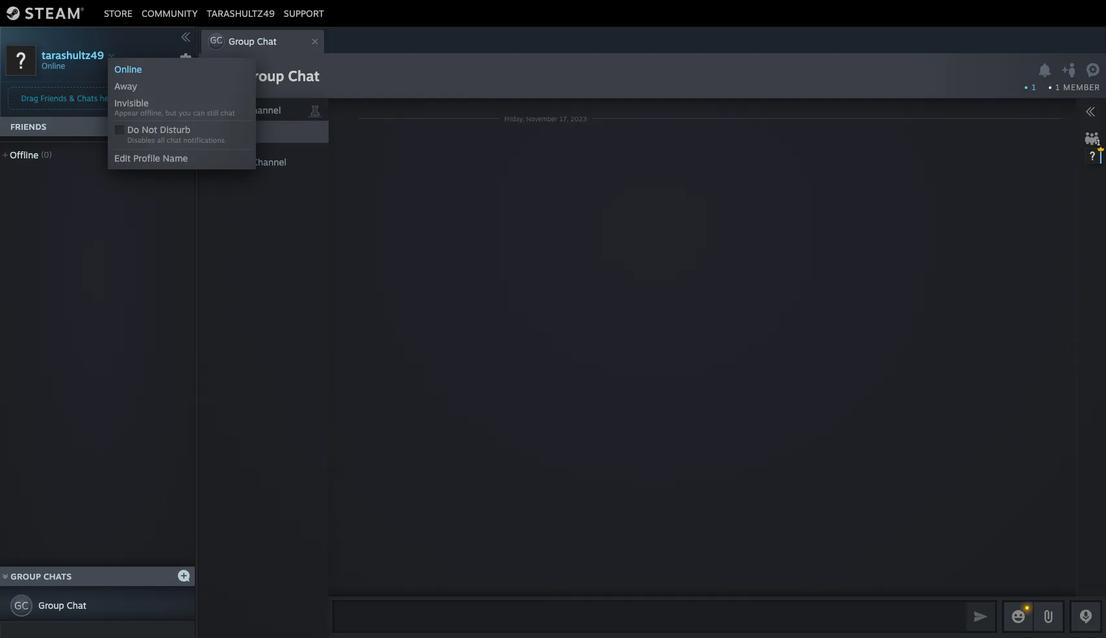 Task type: describe. For each thing, give the bounding box(es) containing it.
for
[[118, 94, 128, 103]]

community link
[[137, 7, 202, 19]]

1 vertical spatial chat
[[167, 136, 181, 145]]

notifications
[[183, 136, 225, 145]]

support
[[284, 7, 324, 19]]

disables all chat notifications
[[127, 136, 225, 145]]

home
[[223, 125, 249, 136]]

17,
[[559, 115, 569, 122]]

away
[[114, 81, 137, 92]]

store link
[[99, 7, 137, 19]]

channel for add voice channel
[[252, 157, 287, 168]]

edit
[[114, 153, 131, 164]]

can
[[193, 108, 205, 118]]

invisible
[[114, 97, 149, 108]]

2023
[[570, 115, 587, 122]]

gc group chat
[[210, 34, 277, 47]]

add text channel
[[207, 105, 281, 116]]

1 vertical spatial gc
[[207, 65, 236, 91]]

online away invisible appear offline, but you can still chat
[[114, 64, 235, 118]]

1 vertical spatial friends
[[10, 121, 47, 132]]

friday,
[[504, 115, 524, 122]]

group chats
[[11, 572, 72, 582]]

1 horizontal spatial chats
[[77, 94, 98, 103]]

add for add voice channel
[[207, 157, 224, 168]]

unpin channel list image
[[307, 101, 323, 118]]

channel for add text channel
[[246, 105, 281, 116]]

1 horizontal spatial tarashultz49
[[207, 7, 275, 19]]

send special image
[[1041, 609, 1056, 625]]

drag
[[21, 94, 38, 103]]

do not disturb
[[127, 124, 190, 135]]

search my friends list image
[[157, 120, 169, 132]]

profile
[[133, 153, 160, 164]]

close this tab image
[[309, 38, 322, 45]]

access
[[150, 94, 174, 103]]

member
[[1064, 82, 1100, 92]]

1 for 1
[[1032, 82, 1036, 92]]

1 for 1 member
[[1056, 82, 1061, 92]]

1 horizontal spatial group chat
[[243, 67, 320, 84]]

voice
[[226, 157, 249, 168]]

disturb
[[160, 124, 190, 135]]

text
[[226, 105, 244, 116]]

chat inside "gc group chat"
[[257, 36, 277, 47]]

group inside "gc group chat"
[[229, 36, 254, 47]]

manage friends list settings image
[[179, 53, 192, 66]]

0 horizontal spatial chat
[[67, 600, 86, 611]]

you
[[179, 108, 191, 118]]

0 vertical spatial friends
[[40, 94, 67, 103]]

1 member
[[1056, 82, 1100, 92]]



Task type: locate. For each thing, give the bounding box(es) containing it.
0 vertical spatial chat
[[220, 108, 235, 118]]

0 vertical spatial channel
[[246, 105, 281, 116]]

channel right text
[[246, 105, 281, 116]]

group chat
[[243, 67, 320, 84], [38, 600, 86, 611]]

gc inside "gc group chat"
[[210, 34, 223, 45]]

gc up text
[[207, 65, 236, 91]]

1 left member
[[1056, 82, 1061, 92]]

chat right still
[[220, 108, 235, 118]]

1 vertical spatial chat
[[288, 67, 320, 84]]

0 vertical spatial add
[[207, 105, 224, 116]]

1 vertical spatial chats
[[43, 572, 72, 582]]

chats
[[77, 94, 98, 103], [43, 572, 72, 582]]

chat
[[257, 36, 277, 47], [288, 67, 320, 84], [67, 600, 86, 611]]

0 horizontal spatial chat
[[167, 136, 181, 145]]

friends down drag
[[10, 121, 47, 132]]

group chat up unpin channel list icon
[[243, 67, 320, 84]]

group
[[229, 36, 254, 47], [243, 67, 284, 84], [11, 572, 41, 582], [38, 600, 64, 611]]

friends left & on the left top of page
[[40, 94, 67, 103]]

0 vertical spatial tarashultz49
[[207, 7, 275, 19]]

add left voice
[[207, 157, 224, 168]]

channel right voice
[[252, 157, 287, 168]]

1 add from the top
[[207, 105, 224, 116]]

0 horizontal spatial group chat
[[38, 600, 86, 611]]

community
[[142, 7, 198, 19]]

here
[[100, 94, 116, 103]]

tarashultz49 link
[[202, 7, 279, 19]]

chat down disturb
[[167, 136, 181, 145]]

online
[[114, 64, 142, 75]]

2 1 from the left
[[1056, 82, 1061, 92]]

add a friend image
[[177, 119, 191, 133]]

1 left 1 member
[[1032, 82, 1036, 92]]

drag friends & chats here for easy access
[[21, 94, 174, 103]]

1 horizontal spatial 1
[[1056, 82, 1061, 92]]

support link
[[279, 7, 329, 19]]

create a group chat image
[[177, 569, 190, 582]]

2 horizontal spatial chat
[[288, 67, 320, 84]]

chat down tarashultz49 link
[[257, 36, 277, 47]]

add
[[207, 105, 224, 116], [207, 157, 224, 168]]

1
[[1032, 82, 1036, 92], [1056, 82, 1061, 92]]

store
[[104, 7, 133, 19]]

easy
[[131, 94, 147, 103]]

do
[[127, 124, 139, 135]]

1 vertical spatial add
[[207, 157, 224, 168]]

0 vertical spatial group chat
[[243, 67, 320, 84]]

chat down close this tab image
[[288, 67, 320, 84]]

gc down tarashultz49 link
[[210, 34, 223, 45]]

0 vertical spatial gc
[[210, 34, 223, 45]]

name
[[163, 153, 188, 164]]

offline,
[[140, 108, 163, 118]]

1 1 from the left
[[1032, 82, 1036, 92]]

channel
[[246, 105, 281, 116], [252, 157, 287, 168]]

1 horizontal spatial chat
[[220, 108, 235, 118]]

not
[[142, 124, 157, 135]]

group chat down group chats
[[38, 600, 86, 611]]

1 vertical spatial tarashultz49
[[42, 48, 104, 61]]

gc
[[210, 34, 223, 45], [207, 65, 236, 91], [14, 600, 29, 613]]

tarashultz49 up & on the left top of page
[[42, 48, 104, 61]]

expand member list image
[[1085, 107, 1096, 117]]

november
[[526, 115, 558, 122]]

add right can
[[207, 105, 224, 116]]

all
[[157, 136, 165, 145]]

chat
[[220, 108, 235, 118], [167, 136, 181, 145]]

submit image
[[972, 608, 989, 625]]

None text field
[[333, 601, 963, 633]]

2 vertical spatial chat
[[67, 600, 86, 611]]

1 vertical spatial channel
[[252, 157, 287, 168]]

tarashultz49 up "gc group chat"
[[207, 7, 275, 19]]

0 horizontal spatial tarashultz49
[[42, 48, 104, 61]]

collapse chats list image
[[0, 574, 15, 580]]

2 vertical spatial gc
[[14, 600, 29, 613]]

add for add text channel
[[207, 105, 224, 116]]

1 horizontal spatial chat
[[257, 36, 277, 47]]

manage notification settings image
[[1037, 63, 1053, 78]]

but
[[166, 108, 177, 118]]

1 vertical spatial group chat
[[38, 600, 86, 611]]

0 vertical spatial chats
[[77, 94, 98, 103]]

invite a friend to this group chat image
[[1061, 62, 1078, 78]]

2 add from the top
[[207, 157, 224, 168]]

0 vertical spatial chat
[[257, 36, 277, 47]]

chats right & on the left top of page
[[77, 94, 98, 103]]

&
[[69, 94, 75, 103]]

add voice channel
[[207, 157, 287, 168]]

edit profile name
[[114, 153, 188, 164]]

disables
[[127, 136, 155, 145]]

chats right collapse chats list image
[[43, 572, 72, 582]]

appear
[[114, 108, 138, 118]]

offline
[[10, 149, 38, 160]]

0 horizontal spatial chats
[[43, 572, 72, 582]]

manage group chat settings image
[[1086, 63, 1103, 80]]

gc down collapse chats list image
[[14, 600, 29, 613]]

chat inside online away invisible appear offline, but you can still chat
[[220, 108, 235, 118]]

friends
[[40, 94, 67, 103], [10, 121, 47, 132]]

still
[[207, 108, 218, 118]]

tarashultz49
[[207, 7, 275, 19], [42, 48, 104, 61]]

friday, november 17, 2023
[[504, 115, 587, 122]]

0 horizontal spatial 1
[[1032, 82, 1036, 92]]

chat down group chats
[[67, 600, 86, 611]]



Task type: vqa. For each thing, say whether or not it's contained in the screenshot.
Group Chat
yes



